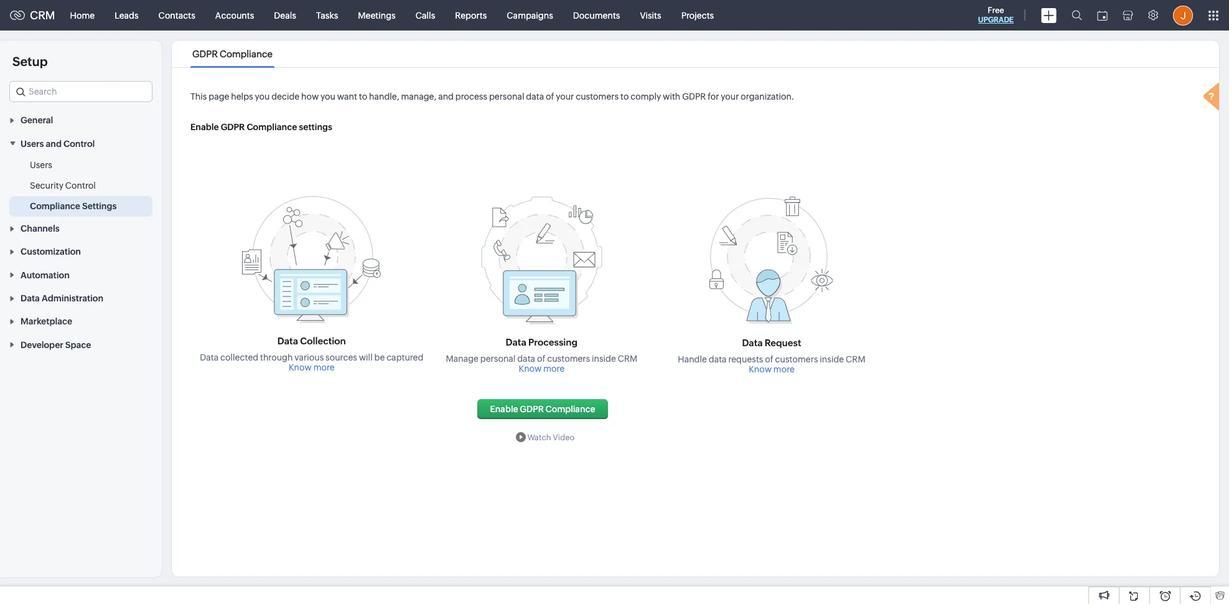 Task type: describe. For each thing, give the bounding box(es) containing it.
know for data processing
[[519, 364, 542, 374]]

1 your from the left
[[556, 92, 574, 101]]

decide
[[272, 92, 300, 101]]

visits
[[640, 10, 662, 20]]

and inside "dropdown button"
[[46, 139, 62, 149]]

marketplace button
[[0, 310, 162, 333]]

crm for data request
[[846, 354, 866, 364]]

1 to from the left
[[359, 92, 368, 101]]

leads
[[115, 10, 139, 20]]

control inside "dropdown button"
[[64, 139, 95, 149]]

various
[[295, 352, 324, 362]]

data administration button
[[0, 286, 162, 310]]

this page helps you decide how you want to handle, manage, and process personal data of your customers to comply with gdpr for your organization.
[[191, 92, 795, 101]]

reports
[[455, 10, 487, 20]]

users for users and control
[[21, 139, 44, 149]]

control inside 'link'
[[65, 180, 96, 190]]

contacts
[[159, 10, 195, 20]]

inside for request
[[820, 354, 845, 364]]

sources
[[326, 352, 357, 362]]

enable gdpr compliance settings
[[191, 122, 332, 132]]

campaigns link
[[497, 0, 563, 30]]

through
[[260, 352, 293, 362]]

inside for processing
[[592, 354, 616, 364]]

how
[[301, 92, 319, 101]]

1 you from the left
[[255, 92, 270, 101]]

want
[[337, 92, 357, 101]]

data collection data collected through various sources will be captured know more
[[200, 336, 424, 372]]

home
[[70, 10, 95, 20]]

leads link
[[105, 0, 149, 30]]

1 horizontal spatial of
[[546, 92, 554, 101]]

customers left comply
[[576, 92, 619, 101]]

manage
[[446, 354, 479, 364]]

security control link
[[30, 179, 96, 192]]

administration
[[42, 293, 103, 303]]

gdpr compliance link
[[191, 49, 275, 59]]

data request handle data requests of customers inside crm know more
[[678, 337, 866, 374]]

space
[[65, 340, 91, 350]]

know for data request
[[749, 364, 772, 374]]

search image
[[1072, 10, 1083, 21]]

handle
[[678, 354, 707, 364]]

compliance down decide
[[247, 122, 297, 132]]

helps
[[231, 92, 253, 101]]

security
[[30, 180, 63, 190]]

free
[[988, 6, 1005, 15]]

general
[[21, 115, 53, 125]]

automation button
[[0, 263, 162, 286]]

meetings
[[358, 10, 396, 20]]

processing
[[529, 337, 578, 347]]

2 your from the left
[[721, 92, 739, 101]]

accounts
[[215, 10, 254, 20]]

with
[[663, 92, 681, 101]]

developer space button
[[0, 333, 162, 356]]

users link
[[30, 159, 52, 171]]

marketplace
[[21, 317, 72, 327]]

compliance down accounts
[[220, 49, 273, 59]]

request
[[765, 337, 802, 348]]

customization button
[[0, 240, 162, 263]]

process
[[456, 92, 488, 101]]

contacts link
[[149, 0, 205, 30]]

data inside data processing manage personal data of customers inside crm know more
[[518, 354, 536, 364]]

for
[[708, 92, 720, 101]]

data for processing
[[506, 337, 527, 347]]

free upgrade
[[979, 6, 1014, 24]]

handle,
[[369, 92, 399, 101]]

captured
[[387, 352, 424, 362]]

enable gdpr compliance button
[[478, 399, 608, 419]]

security control
[[30, 180, 96, 190]]

documents link
[[563, 0, 630, 30]]

developer
[[21, 340, 63, 350]]

enable gdpr compliance
[[490, 404, 596, 414]]

settings
[[82, 201, 117, 211]]

more for data request
[[774, 364, 795, 374]]

manage,
[[401, 92, 437, 101]]

data for administration
[[21, 293, 40, 303]]

deals link
[[264, 0, 306, 30]]

profile element
[[1166, 0, 1201, 30]]

reports link
[[445, 0, 497, 30]]

users and control region
[[0, 155, 162, 217]]

automation
[[21, 270, 70, 280]]

developer space
[[21, 340, 91, 350]]



Task type: locate. For each thing, give the bounding box(es) containing it.
0 vertical spatial users
[[21, 139, 44, 149]]

requests
[[729, 354, 764, 364]]

page
[[209, 92, 229, 101]]

2 to from the left
[[621, 92, 629, 101]]

customers down "processing"
[[547, 354, 590, 364]]

1 horizontal spatial to
[[621, 92, 629, 101]]

know inside data processing manage personal data of customers inside crm know more
[[519, 364, 542, 374]]

watch
[[528, 433, 552, 442]]

1 horizontal spatial know
[[519, 364, 542, 374]]

users inside "dropdown button"
[[21, 139, 44, 149]]

collection
[[300, 336, 346, 346]]

watch video
[[528, 433, 575, 442]]

data up through
[[278, 336, 298, 346]]

1 vertical spatial enable
[[490, 404, 518, 414]]

channels
[[21, 224, 60, 234]]

0 horizontal spatial enable
[[191, 122, 219, 132]]

compliance inside "button"
[[546, 404, 596, 414]]

calls
[[416, 10, 435, 20]]

comply
[[631, 92, 661, 101]]

data left collected
[[200, 352, 219, 362]]

compliance down "security control" 'link'
[[30, 201, 80, 211]]

customers
[[576, 92, 619, 101], [547, 354, 590, 364], [776, 354, 819, 364]]

of for data processing
[[537, 354, 546, 364]]

users up users link
[[21, 139, 44, 149]]

this
[[191, 92, 207, 101]]

0 horizontal spatial crm
[[30, 9, 55, 22]]

calls link
[[406, 0, 445, 30]]

enable for enable gdpr compliance
[[490, 404, 518, 414]]

create menu image
[[1042, 8, 1057, 23]]

be
[[375, 352, 385, 362]]

0 horizontal spatial and
[[46, 139, 62, 149]]

users inside region
[[30, 160, 52, 170]]

0 horizontal spatial more
[[314, 362, 335, 372]]

crm for data processing
[[618, 354, 638, 364]]

know down request
[[749, 364, 772, 374]]

inside
[[592, 354, 616, 364], [820, 354, 845, 364]]

1 vertical spatial and
[[46, 139, 62, 149]]

users
[[21, 139, 44, 149], [30, 160, 52, 170]]

compliance settings
[[30, 201, 117, 211]]

compliance up video
[[546, 404, 596, 414]]

data inside data processing manage personal data of customers inside crm know more
[[506, 337, 527, 347]]

personal right process
[[489, 92, 525, 101]]

visits link
[[630, 0, 672, 30]]

inside inside "data request handle data requests of customers inside crm know more"
[[820, 354, 845, 364]]

customization
[[21, 247, 81, 257]]

personal inside data processing manage personal data of customers inside crm know more
[[481, 354, 516, 364]]

0 horizontal spatial inside
[[592, 354, 616, 364]]

you right how
[[321, 92, 336, 101]]

campaigns
[[507, 10, 553, 20]]

gdpr left for
[[683, 92, 706, 101]]

1 horizontal spatial and
[[438, 92, 454, 101]]

data inside "data request handle data requests of customers inside crm know more"
[[709, 354, 727, 364]]

crm inside data processing manage personal data of customers inside crm know more
[[618, 354, 638, 364]]

meetings link
[[348, 0, 406, 30]]

compliance inside "link"
[[30, 201, 80, 211]]

1 vertical spatial personal
[[481, 354, 516, 364]]

gdpr up watch
[[520, 404, 544, 414]]

0 vertical spatial control
[[64, 139, 95, 149]]

data
[[21, 293, 40, 303], [278, 336, 298, 346], [506, 337, 527, 347], [743, 337, 763, 348], [200, 352, 219, 362]]

enable for enable gdpr compliance settings
[[191, 122, 219, 132]]

users up security
[[30, 160, 52, 170]]

None field
[[9, 81, 153, 102]]

more down request
[[774, 364, 795, 374]]

users for users
[[30, 160, 52, 170]]

2 horizontal spatial know
[[749, 364, 772, 374]]

0 horizontal spatial your
[[556, 92, 574, 101]]

customers for data request
[[776, 354, 819, 364]]

projects
[[682, 10, 714, 20]]

video
[[553, 433, 575, 442]]

setup
[[12, 54, 48, 68]]

help image
[[1201, 81, 1226, 115]]

home link
[[60, 0, 105, 30]]

of inside "data request handle data requests of customers inside crm know more"
[[765, 354, 774, 364]]

data inside "data request handle data requests of customers inside crm know more"
[[743, 337, 763, 348]]

control down 'general' dropdown button
[[64, 139, 95, 149]]

documents
[[573, 10, 620, 20]]

and left process
[[438, 92, 454, 101]]

0 horizontal spatial know
[[289, 362, 312, 372]]

organization.
[[741, 92, 795, 101]]

enable
[[191, 122, 219, 132], [490, 404, 518, 414]]

accounts link
[[205, 0, 264, 30]]

0 horizontal spatial you
[[255, 92, 270, 101]]

calendar image
[[1098, 10, 1108, 20]]

will
[[359, 352, 373, 362]]

know down collection
[[289, 362, 312, 372]]

data left "processing"
[[506, 337, 527, 347]]

data administration
[[21, 293, 103, 303]]

0 vertical spatial and
[[438, 92, 454, 101]]

1 horizontal spatial inside
[[820, 354, 845, 364]]

data down automation
[[21, 293, 40, 303]]

tasks link
[[306, 0, 348, 30]]

2 horizontal spatial of
[[765, 354, 774, 364]]

users and control
[[21, 139, 95, 149]]

more inside "data request handle data requests of customers inside crm know more"
[[774, 364, 795, 374]]

0 horizontal spatial of
[[537, 354, 546, 364]]

collected
[[220, 352, 259, 362]]

0 vertical spatial enable
[[191, 122, 219, 132]]

you
[[255, 92, 270, 101], [321, 92, 336, 101]]

and
[[438, 92, 454, 101], [46, 139, 62, 149]]

of
[[546, 92, 554, 101], [537, 354, 546, 364], [765, 354, 774, 364]]

gdpr inside "button"
[[520, 404, 544, 414]]

to left comply
[[621, 92, 629, 101]]

of for data request
[[765, 354, 774, 364]]

know down "processing"
[[519, 364, 542, 374]]

more inside data processing manage personal data of customers inside crm know more
[[544, 364, 565, 374]]

customers down request
[[776, 354, 819, 364]]

more down "processing"
[[544, 364, 565, 374]]

1 horizontal spatial more
[[544, 364, 565, 374]]

projects link
[[672, 0, 724, 30]]

personal
[[489, 92, 525, 101], [481, 354, 516, 364]]

know inside data collection data collected through various sources will be captured know more
[[289, 362, 312, 372]]

control
[[64, 139, 95, 149], [65, 180, 96, 190]]

enable inside "button"
[[490, 404, 518, 414]]

search element
[[1065, 0, 1090, 31]]

2 you from the left
[[321, 92, 336, 101]]

gdpr down "helps"
[[221, 122, 245, 132]]

data processing manage personal data of customers inside crm know more
[[446, 337, 638, 374]]

tasks
[[316, 10, 338, 20]]

Search text field
[[10, 82, 152, 101]]

personal right manage
[[481, 354, 516, 364]]

crm link
[[10, 9, 55, 22]]

customers inside "data request handle data requests of customers inside crm know more"
[[776, 354, 819, 364]]

more down collection
[[314, 362, 335, 372]]

create menu element
[[1034, 0, 1065, 30]]

crm inside "data request handle data requests of customers inside crm know more"
[[846, 354, 866, 364]]

gdpr compliance
[[192, 49, 273, 59]]

settings
[[299, 122, 332, 132]]

1 horizontal spatial you
[[321, 92, 336, 101]]

deals
[[274, 10, 296, 20]]

crm
[[30, 9, 55, 22], [618, 354, 638, 364], [846, 354, 866, 364]]

more inside data collection data collected through various sources will be captured know more
[[314, 362, 335, 372]]

data for request
[[743, 337, 763, 348]]

1 horizontal spatial enable
[[490, 404, 518, 414]]

2 horizontal spatial more
[[774, 364, 795, 374]]

profile image
[[1174, 5, 1194, 25]]

of inside data processing manage personal data of customers inside crm know more
[[537, 354, 546, 364]]

0 horizontal spatial to
[[359, 92, 368, 101]]

upgrade
[[979, 16, 1014, 24]]

data up requests
[[743, 337, 763, 348]]

control up compliance settings "link"
[[65, 180, 96, 190]]

to right want
[[359, 92, 368, 101]]

gdpr
[[192, 49, 218, 59], [683, 92, 706, 101], [221, 122, 245, 132], [520, 404, 544, 414]]

inside inside data processing manage personal data of customers inside crm know more
[[592, 354, 616, 364]]

1 vertical spatial control
[[65, 180, 96, 190]]

1 horizontal spatial crm
[[618, 354, 638, 364]]

data for collection
[[278, 336, 298, 346]]

users and control button
[[0, 132, 162, 155]]

compliance
[[220, 49, 273, 59], [247, 122, 297, 132], [30, 201, 80, 211], [546, 404, 596, 414]]

channels button
[[0, 217, 162, 240]]

customers inside data processing manage personal data of customers inside crm know more
[[547, 354, 590, 364]]

0 vertical spatial personal
[[489, 92, 525, 101]]

data inside dropdown button
[[21, 293, 40, 303]]

know
[[289, 362, 312, 372], [519, 364, 542, 374], [749, 364, 772, 374]]

1 vertical spatial users
[[30, 160, 52, 170]]

more for data processing
[[544, 364, 565, 374]]

2 horizontal spatial crm
[[846, 354, 866, 364]]

and up users link
[[46, 139, 62, 149]]

you right "helps"
[[255, 92, 270, 101]]

general button
[[0, 108, 162, 132]]

customers for data processing
[[547, 354, 590, 364]]

1 horizontal spatial your
[[721, 92, 739, 101]]

more
[[314, 362, 335, 372], [544, 364, 565, 374], [774, 364, 795, 374]]

know inside "data request handle data requests of customers inside crm know more"
[[749, 364, 772, 374]]

gdpr up this
[[192, 49, 218, 59]]

compliance settings link
[[30, 200, 117, 212]]



Task type: vqa. For each thing, say whether or not it's contained in the screenshot.


